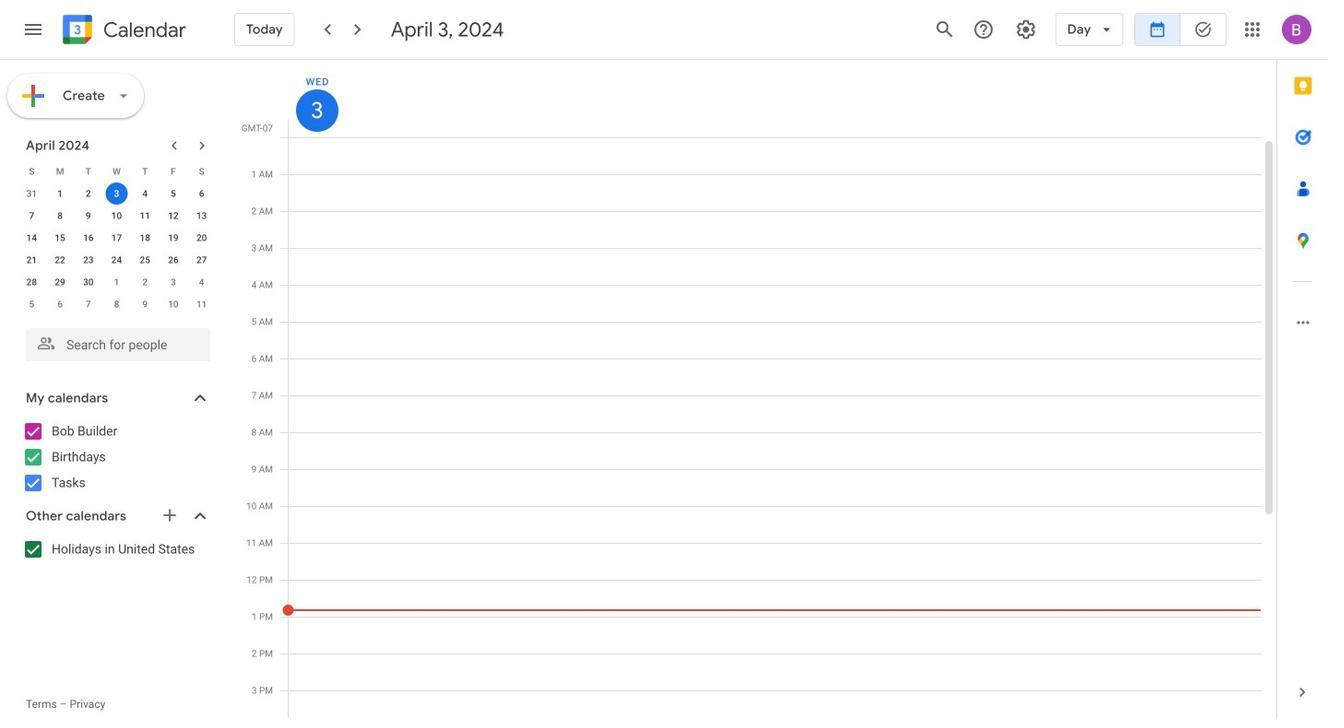 Task type: locate. For each thing, give the bounding box(es) containing it.
may 5 element
[[21, 293, 43, 315]]

1 element
[[49, 183, 71, 205]]

5 element
[[162, 183, 184, 205]]

3, today element
[[106, 183, 128, 205]]

11 element
[[134, 205, 156, 227]]

28 element
[[21, 271, 43, 293]]

wednesday, april 3, today element
[[296, 89, 339, 132]]

column header
[[288, 60, 1262, 137]]

cell
[[283, 137, 1262, 719], [103, 183, 131, 205]]

april 2024 grid
[[18, 160, 216, 315]]

may 3 element
[[162, 271, 184, 293]]

24 element
[[106, 249, 128, 271]]

16 element
[[77, 227, 99, 249]]

18 element
[[134, 227, 156, 249]]

may 1 element
[[106, 271, 128, 293]]

None search field
[[0, 321, 229, 362]]

0 horizontal spatial cell
[[103, 183, 131, 205]]

may 11 element
[[191, 293, 213, 315]]

25 element
[[134, 249, 156, 271]]

tab list
[[1277, 60, 1328, 667]]

row
[[280, 137, 1262, 719], [18, 160, 216, 183], [18, 183, 216, 205], [18, 205, 216, 227], [18, 227, 216, 249], [18, 249, 216, 271], [18, 271, 216, 293], [18, 293, 216, 315]]

30 element
[[77, 271, 99, 293]]

15 element
[[49, 227, 71, 249]]

row group
[[18, 183, 216, 315]]

22 element
[[49, 249, 71, 271]]

heading
[[100, 19, 186, 41]]

10 element
[[106, 205, 128, 227]]

may 2 element
[[134, 271, 156, 293]]

27 element
[[191, 249, 213, 271]]

7 element
[[21, 205, 43, 227]]

23 element
[[77, 249, 99, 271]]

13 element
[[191, 205, 213, 227]]

14 element
[[21, 227, 43, 249]]

grid
[[236, 60, 1277, 719]]

add other calendars image
[[160, 506, 179, 525]]

may 4 element
[[191, 271, 213, 293]]

17 element
[[106, 227, 128, 249]]



Task type: describe. For each thing, give the bounding box(es) containing it.
may 8 element
[[106, 293, 128, 315]]

26 element
[[162, 249, 184, 271]]

cell inside april 2024 grid
[[103, 183, 131, 205]]

6 element
[[191, 183, 213, 205]]

main drawer image
[[22, 18, 44, 41]]

may 9 element
[[134, 293, 156, 315]]

21 element
[[21, 249, 43, 271]]

calendar element
[[59, 11, 186, 52]]

29 element
[[49, 271, 71, 293]]

may 6 element
[[49, 293, 71, 315]]

20 element
[[191, 227, 213, 249]]

march 31 element
[[21, 183, 43, 205]]

heading inside calendar element
[[100, 19, 186, 41]]

19 element
[[162, 227, 184, 249]]

may 7 element
[[77, 293, 99, 315]]

9 element
[[77, 205, 99, 227]]

settings menu image
[[1015, 18, 1037, 41]]

may 10 element
[[162, 293, 184, 315]]

Search for people text field
[[37, 328, 199, 362]]

12 element
[[162, 205, 184, 227]]

my calendars list
[[4, 417, 229, 498]]

2 element
[[77, 183, 99, 205]]

1 horizontal spatial cell
[[283, 137, 1262, 719]]

4 element
[[134, 183, 156, 205]]

8 element
[[49, 205, 71, 227]]



Task type: vqa. For each thing, say whether or not it's contained in the screenshot.
the Feedback button
no



